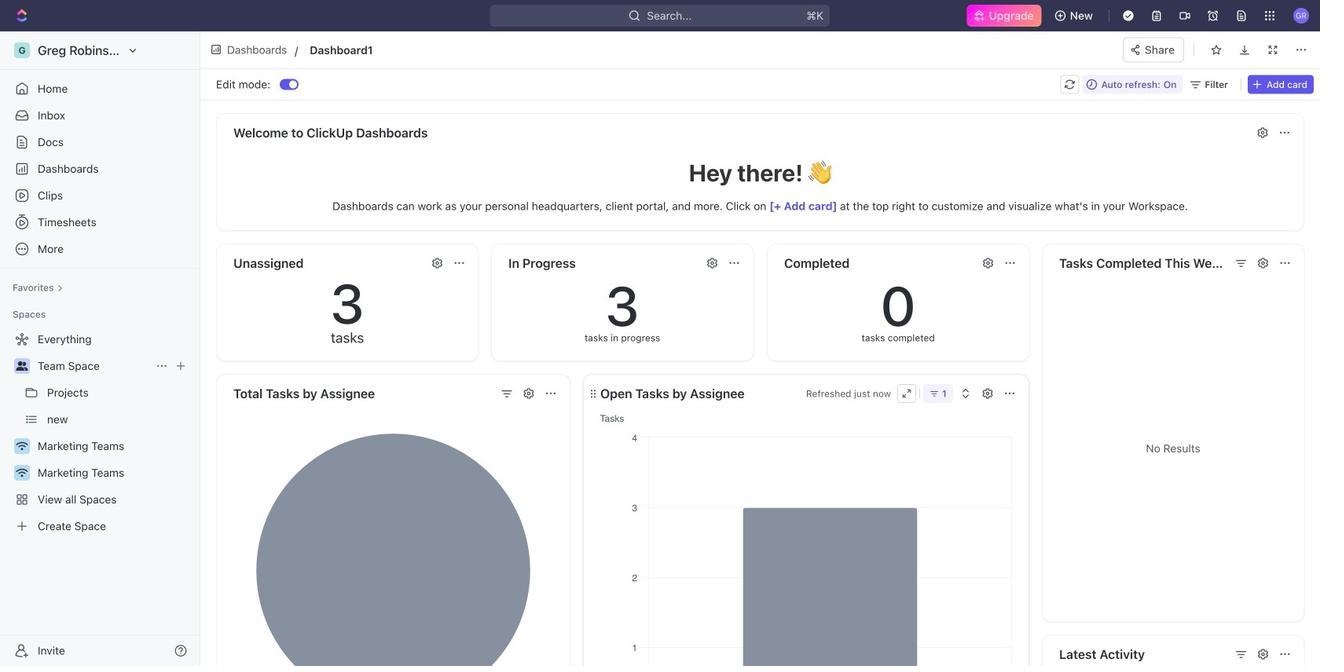 Task type: describe. For each thing, give the bounding box(es) containing it.
tree inside sidebar navigation
[[6, 327, 193, 539]]

user group image
[[16, 361, 28, 371]]

wifi image
[[16, 442, 28, 451]]

sidebar navigation
[[0, 31, 204, 666]]

wifi image
[[16, 468, 28, 478]]



Task type: vqa. For each thing, say whether or not it's contained in the screenshot.
the Sidebar navigation
yes



Task type: locate. For each thing, give the bounding box(es) containing it.
greg robinson's workspace, , element
[[14, 42, 30, 58]]

None text field
[[310, 40, 652, 60]]

tree
[[6, 327, 193, 539]]



